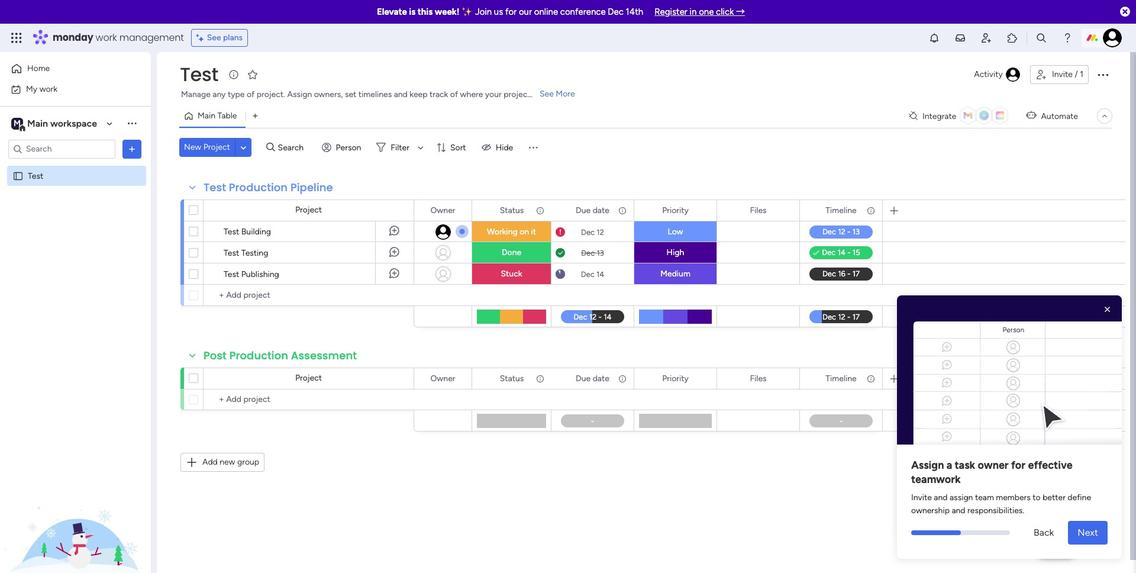 Task type: locate. For each thing, give the bounding box(es) containing it.
2 status field from the top
[[497, 372, 527, 385]]

of right track
[[450, 89, 458, 99]]

dapulse checkmark sign image
[[813, 246, 820, 260]]

task
[[955, 459, 976, 472]]

add view image
[[253, 112, 258, 120]]

test down new project button on the left top of the page
[[204, 180, 226, 195]]

monday work management
[[53, 31, 184, 44]]

0 horizontal spatial for
[[506, 7, 517, 17]]

priority for 2nd the priority field from the bottom of the page
[[663, 205, 689, 215]]

1 vertical spatial for
[[1012, 459, 1026, 472]]

dec for dec 14
[[581, 270, 595, 279]]

2 owner from the top
[[431, 373, 456, 383]]

of
[[247, 89, 255, 99], [450, 89, 458, 99]]

test down test testing in the top of the page
[[224, 269, 239, 279]]

1 horizontal spatial of
[[450, 89, 458, 99]]

0 vertical spatial project
[[203, 142, 230, 152]]

see
[[207, 33, 221, 43], [540, 89, 554, 99]]

1 horizontal spatial main
[[198, 111, 216, 121]]

online
[[534, 7, 558, 17]]

testing
[[241, 248, 268, 258]]

project up + add project text box
[[295, 373, 322, 383]]

of right type
[[247, 89, 255, 99]]

✨
[[462, 7, 473, 17]]

1 vertical spatial project
[[295, 205, 322, 215]]

dec left 12
[[581, 228, 595, 237]]

main table button
[[179, 107, 246, 126]]

Status field
[[497, 204, 527, 217], [497, 372, 527, 385]]

0 vertical spatial status field
[[497, 204, 527, 217]]

monday
[[53, 31, 93, 44]]

project down pipeline
[[295, 205, 322, 215]]

2 horizontal spatial and
[[952, 506, 966, 516]]

1 due date field from the top
[[573, 204, 613, 217]]

project for test production pipeline
[[295, 205, 322, 215]]

where
[[460, 89, 483, 99]]

1 vertical spatial owner
[[431, 373, 456, 383]]

0 vertical spatial lottie animation element
[[897, 295, 1122, 449]]

is
[[409, 7, 416, 17]]

1 vertical spatial assign
[[912, 459, 944, 472]]

0 vertical spatial timeline
[[826, 205, 857, 215]]

main workspace
[[27, 118, 97, 129]]

0 horizontal spatial of
[[247, 89, 255, 99]]

1 vertical spatial production
[[230, 348, 288, 363]]

1 priority from the top
[[663, 205, 689, 215]]

1 vertical spatial timeline field
[[823, 372, 860, 385]]

files for first files field
[[750, 205, 767, 215]]

home
[[27, 63, 50, 73]]

medium
[[661, 269, 691, 279]]

production down 'v2 search' icon
[[229, 180, 288, 195]]

new project
[[184, 142, 230, 152]]

invite / 1
[[1053, 69, 1084, 79]]

1 files from the top
[[750, 205, 767, 215]]

better
[[1043, 493, 1066, 503]]

members
[[997, 493, 1031, 503]]

and left keep
[[394, 89, 408, 99]]

due date field for test production pipeline
[[573, 204, 613, 217]]

done
[[502, 247, 522, 258]]

workspace image
[[11, 117, 23, 130]]

1 horizontal spatial see
[[540, 89, 554, 99]]

invite left /
[[1053, 69, 1073, 79]]

due for post production assessment
[[576, 373, 591, 383]]

date
[[593, 205, 610, 215], [593, 373, 610, 383]]

2 files from the top
[[750, 373, 767, 383]]

0 vertical spatial timeline field
[[823, 204, 860, 217]]

Test Production Pipeline field
[[201, 180, 336, 195]]

see for see more
[[540, 89, 554, 99]]

for right owner
[[1012, 459, 1026, 472]]

2 priority from the top
[[663, 373, 689, 383]]

effective
[[1029, 459, 1073, 472]]

options image
[[1096, 67, 1111, 82], [126, 143, 138, 155], [617, 200, 626, 221], [783, 200, 792, 221], [866, 200, 874, 221], [455, 369, 464, 389], [535, 369, 543, 389], [866, 369, 874, 389]]

0 vertical spatial production
[[229, 180, 288, 195]]

test left testing
[[224, 248, 239, 258]]

low
[[668, 227, 684, 237]]

+ Add project text field
[[210, 288, 408, 303]]

ownership
[[912, 506, 950, 516]]

person button
[[317, 138, 368, 157]]

in
[[690, 7, 697, 17]]

1 vertical spatial files field
[[747, 372, 770, 385]]

0 horizontal spatial invite
[[912, 493, 932, 503]]

0 vertical spatial lottie animation image
[[897, 300, 1122, 449]]

0 vertical spatial owner field
[[428, 204, 459, 217]]

person
[[336, 142, 361, 152]]

0 vertical spatial due
[[576, 205, 591, 215]]

angle down image
[[241, 143, 246, 152]]

1 timeline field from the top
[[823, 204, 860, 217]]

1 vertical spatial priority
[[663, 373, 689, 383]]

for right us
[[506, 7, 517, 17]]

join
[[475, 7, 492, 17]]

test for test building
[[224, 227, 239, 237]]

main table
[[198, 111, 237, 121]]

collapse board header image
[[1101, 111, 1110, 121]]

assign right project.
[[287, 89, 312, 99]]

invite inside invite and assign team members to better define ownership and responsibilities.
[[912, 493, 932, 503]]

0 vertical spatial priority field
[[660, 204, 692, 217]]

column information image
[[618, 206, 628, 215], [867, 206, 876, 215], [536, 374, 545, 383], [618, 374, 628, 383], [867, 374, 876, 383]]

see more
[[540, 89, 575, 99]]

14
[[597, 270, 605, 279]]

see left the plans
[[207, 33, 221, 43]]

post
[[204, 348, 227, 363]]

assign up teamwork
[[912, 459, 944, 472]]

next button
[[1069, 521, 1108, 545]]

public board image
[[12, 170, 24, 181]]

new project button
[[179, 138, 235, 157]]

0 vertical spatial owner
[[431, 205, 456, 215]]

1 owner from the top
[[431, 205, 456, 215]]

1 vertical spatial status
[[500, 373, 524, 383]]

1 vertical spatial see
[[540, 89, 554, 99]]

test
[[180, 61, 218, 88], [28, 171, 43, 181], [204, 180, 226, 195], [224, 227, 239, 237], [224, 248, 239, 258], [224, 269, 239, 279]]

0 vertical spatial due date
[[576, 205, 610, 215]]

it
[[531, 227, 536, 237]]

due date for pipeline
[[576, 205, 610, 215]]

0 horizontal spatial lottie animation image
[[0, 453, 151, 573]]

back
[[1034, 527, 1055, 538]]

and down assign
[[952, 506, 966, 516]]

filter
[[391, 142, 410, 152]]

see left the more
[[540, 89, 554, 99]]

/
[[1075, 69, 1078, 79]]

main left table
[[198, 111, 216, 121]]

invite up ownership
[[912, 493, 932, 503]]

workspace options image
[[126, 117, 138, 129]]

assessment
[[291, 348, 357, 363]]

Priority field
[[660, 204, 692, 217], [660, 372, 692, 385]]

more
[[556, 89, 575, 99]]

0 vertical spatial see
[[207, 33, 221, 43]]

help image
[[1062, 32, 1074, 44]]

and for ownership
[[952, 506, 966, 516]]

test right public board icon
[[28, 171, 43, 181]]

2 files field from the top
[[747, 372, 770, 385]]

column information image
[[536, 206, 545, 215]]

timeline for second timeline field from the bottom of the page
[[826, 205, 857, 215]]

1 files field from the top
[[747, 204, 770, 217]]

2 timeline field from the top
[[823, 372, 860, 385]]

week!
[[435, 7, 460, 17]]

assign
[[287, 89, 312, 99], [912, 459, 944, 472]]

sort
[[450, 142, 466, 152]]

1 vertical spatial timeline
[[826, 373, 857, 383]]

0 horizontal spatial see
[[207, 33, 221, 43]]

2 of from the left
[[450, 89, 458, 99]]

select product image
[[11, 32, 22, 44]]

1 date from the top
[[593, 205, 610, 215]]

→
[[737, 7, 745, 17]]

2 vertical spatial project
[[295, 373, 322, 383]]

1 vertical spatial due date
[[576, 373, 610, 383]]

1 vertical spatial lottie animation image
[[0, 453, 151, 573]]

test inside test production pipeline field
[[204, 180, 226, 195]]

Owner field
[[428, 204, 459, 217], [428, 372, 459, 385]]

invite
[[1053, 69, 1073, 79], [912, 493, 932, 503]]

12
[[597, 228, 604, 237]]

activity
[[975, 69, 1003, 79]]

dec for dec 12
[[581, 228, 595, 237]]

1 vertical spatial work
[[39, 84, 57, 94]]

arrow down image
[[414, 140, 428, 155]]

see for see plans
[[207, 33, 221, 43]]

1 vertical spatial invite
[[912, 493, 932, 503]]

Files field
[[747, 204, 770, 217], [747, 372, 770, 385]]

1 timeline from the top
[[826, 205, 857, 215]]

0 horizontal spatial and
[[394, 89, 408, 99]]

main inside main table button
[[198, 111, 216, 121]]

0 vertical spatial work
[[96, 31, 117, 44]]

show board description image
[[227, 69, 241, 81]]

1 priority field from the top
[[660, 204, 692, 217]]

close image
[[1102, 304, 1114, 316]]

help button
[[1036, 539, 1077, 559]]

elevate
[[377, 7, 407, 17]]

due date for assessment
[[576, 373, 610, 383]]

main inside 'workspace selection' element
[[27, 118, 48, 129]]

2 date from the top
[[593, 373, 610, 383]]

v2 overdue deadline image
[[556, 226, 565, 238]]

1 vertical spatial due date field
[[573, 372, 613, 385]]

1 horizontal spatial work
[[96, 31, 117, 44]]

production right the post
[[230, 348, 288, 363]]

0 vertical spatial files
[[750, 205, 767, 215]]

workspace selection element
[[11, 116, 99, 132]]

owner
[[978, 459, 1009, 472]]

2 owner field from the top
[[428, 372, 459, 385]]

Search field
[[275, 139, 311, 156]]

options image
[[455, 200, 464, 221], [535, 200, 543, 221], [700, 200, 709, 221], [617, 369, 626, 389]]

1 vertical spatial owner field
[[428, 372, 459, 385]]

Timeline field
[[823, 204, 860, 217], [823, 372, 860, 385]]

14th
[[626, 7, 644, 17]]

1 horizontal spatial invite
[[1053, 69, 1073, 79]]

project right new
[[203, 142, 230, 152]]

my work
[[26, 84, 57, 94]]

register in one click →
[[655, 7, 745, 17]]

dec left '14'
[[581, 270, 595, 279]]

assign
[[950, 493, 974, 503]]

inbox image
[[955, 32, 967, 44]]

option
[[0, 165, 151, 168]]

files for 2nd files field
[[750, 373, 767, 383]]

2 due date field from the top
[[573, 372, 613, 385]]

0 vertical spatial assign
[[287, 89, 312, 99]]

1 vertical spatial files
[[750, 373, 767, 383]]

work for monday
[[96, 31, 117, 44]]

0 vertical spatial for
[[506, 7, 517, 17]]

test left building
[[224, 227, 239, 237]]

0 horizontal spatial lottie animation element
[[0, 453, 151, 573]]

test up manage
[[180, 61, 218, 88]]

1 horizontal spatial for
[[1012, 459, 1026, 472]]

1 horizontal spatial lottie animation image
[[897, 300, 1122, 449]]

invite inside invite / 1 button
[[1053, 69, 1073, 79]]

0 vertical spatial and
[[394, 89, 408, 99]]

1 due from the top
[[576, 205, 591, 215]]

lottie animation image
[[897, 300, 1122, 449], [0, 453, 151, 573]]

table
[[218, 111, 237, 121]]

conference
[[561, 7, 606, 17]]

0 horizontal spatial work
[[39, 84, 57, 94]]

1 vertical spatial status field
[[497, 372, 527, 385]]

1 horizontal spatial assign
[[912, 459, 944, 472]]

dec left 13
[[581, 248, 595, 257]]

files
[[750, 205, 767, 215], [750, 373, 767, 383]]

2 due from the top
[[576, 373, 591, 383]]

test testing
[[224, 248, 268, 258]]

search everything image
[[1036, 32, 1048, 44]]

and up ownership
[[934, 493, 948, 503]]

timeline
[[826, 205, 857, 215], [826, 373, 857, 383]]

work right monday
[[96, 31, 117, 44]]

keep
[[410, 89, 428, 99]]

2 timeline from the top
[[826, 373, 857, 383]]

see inside 'button'
[[207, 33, 221, 43]]

0 vertical spatial due date field
[[573, 204, 613, 217]]

project.
[[257, 89, 285, 99]]

1 vertical spatial date
[[593, 373, 610, 383]]

work inside my work button
[[39, 84, 57, 94]]

project inside button
[[203, 142, 230, 152]]

progress bar
[[912, 530, 961, 535]]

test production pipeline
[[204, 180, 333, 195]]

0 vertical spatial files field
[[747, 204, 770, 217]]

2 due date from the top
[[576, 373, 610, 383]]

1
[[1081, 69, 1084, 79]]

1 vertical spatial and
[[934, 493, 948, 503]]

0 vertical spatial status
[[500, 205, 524, 215]]

on
[[520, 227, 529, 237]]

Due date field
[[573, 204, 613, 217], [573, 372, 613, 385]]

project for post production assessment
[[295, 373, 322, 383]]

main right workspace icon at left top
[[27, 118, 48, 129]]

0 vertical spatial priority
[[663, 205, 689, 215]]

2 vertical spatial and
[[952, 506, 966, 516]]

1 owner field from the top
[[428, 204, 459, 217]]

production
[[229, 180, 288, 195], [230, 348, 288, 363]]

see inside "link"
[[540, 89, 554, 99]]

1 vertical spatial due
[[576, 373, 591, 383]]

lottie animation element
[[897, 295, 1122, 449], [0, 453, 151, 573]]

13
[[597, 248, 604, 257]]

Post Production Assessment field
[[201, 348, 360, 363]]

0 vertical spatial date
[[593, 205, 610, 215]]

responsibilities.
[[968, 506, 1025, 516]]

see plans button
[[191, 29, 248, 47]]

due date
[[576, 205, 610, 215], [576, 373, 610, 383]]

0 horizontal spatial main
[[27, 118, 48, 129]]

1 vertical spatial priority field
[[660, 372, 692, 385]]

publishing
[[241, 269, 279, 279]]

notifications image
[[929, 32, 941, 44]]

work right my
[[39, 84, 57, 94]]

1 due date from the top
[[576, 205, 610, 215]]

0 vertical spatial invite
[[1053, 69, 1073, 79]]

group
[[237, 457, 259, 467]]



Task type: vqa. For each thing, say whether or not it's contained in the screenshot.
Home button
yes



Task type: describe. For each thing, give the bounding box(es) containing it.
high
[[667, 247, 685, 258]]

hide button
[[477, 138, 521, 157]]

work for my
[[39, 84, 57, 94]]

Search in workspace field
[[25, 142, 99, 156]]

see plans
[[207, 33, 243, 43]]

invite for invite / 1
[[1053, 69, 1073, 79]]

team
[[976, 493, 994, 503]]

1 of from the left
[[247, 89, 255, 99]]

register in one click → link
[[655, 7, 745, 17]]

lottie animation image for lottie animation element to the right
[[897, 300, 1122, 449]]

workspace
[[50, 118, 97, 129]]

due date field for post production assessment
[[573, 372, 613, 385]]

stuck
[[501, 269, 522, 279]]

our
[[519, 7, 532, 17]]

v2 done deadline image
[[556, 247, 565, 258]]

invite / 1 button
[[1031, 65, 1089, 84]]

test for test testing
[[224, 248, 239, 258]]

invite and assign team members to better define ownership and responsibilities.
[[912, 493, 1092, 516]]

integrate
[[923, 111, 957, 121]]

menu image
[[528, 141, 539, 153]]

assign inside assign a task owner for effective teamwork
[[912, 459, 944, 472]]

main for main table
[[198, 111, 216, 121]]

dec 13
[[581, 248, 604, 257]]

add new group
[[202, 457, 259, 467]]

my
[[26, 84, 37, 94]]

and for timelines
[[394, 89, 408, 99]]

help
[[1046, 543, 1067, 555]]

2 status from the top
[[500, 373, 524, 383]]

priority for 2nd the priority field from the top of the page
[[663, 373, 689, 383]]

this
[[418, 7, 433, 17]]

dapulse integrations image
[[909, 112, 918, 120]]

timeline for first timeline field from the bottom
[[826, 373, 857, 383]]

autopilot image
[[1027, 108, 1037, 123]]

production for post
[[230, 348, 288, 363]]

any
[[213, 89, 226, 99]]

dec 14
[[581, 270, 605, 279]]

a
[[947, 459, 953, 472]]

track
[[430, 89, 448, 99]]

invite for invite and assign team members to better define ownership and responsibilities.
[[912, 493, 932, 503]]

building
[[241, 227, 271, 237]]

set
[[345, 89, 357, 99]]

define
[[1068, 493, 1092, 503]]

timelines
[[359, 89, 392, 99]]

test inside test list box
[[28, 171, 43, 181]]

register
[[655, 7, 688, 17]]

next
[[1078, 527, 1099, 538]]

date for test production pipeline
[[593, 205, 610, 215]]

back button
[[1025, 521, 1064, 545]]

0 horizontal spatial assign
[[287, 89, 312, 99]]

invite members image
[[981, 32, 993, 44]]

home button
[[7, 59, 127, 78]]

see more link
[[539, 88, 576, 100]]

1 horizontal spatial and
[[934, 493, 948, 503]]

manage
[[181, 89, 211, 99]]

main for main workspace
[[27, 118, 48, 129]]

test publishing
[[224, 269, 279, 279]]

james peterson image
[[1104, 28, 1122, 47]]

m
[[14, 118, 21, 128]]

apps image
[[1007, 32, 1019, 44]]

dec left 14th
[[608, 7, 624, 17]]

1 status field from the top
[[497, 204, 527, 217]]

type
[[228, 89, 245, 99]]

add new group button
[[181, 453, 265, 472]]

hide
[[496, 142, 513, 152]]

+ Add project text field
[[210, 393, 408, 407]]

assign a task owner for effective teamwork
[[912, 459, 1073, 486]]

dec for dec 13
[[581, 248, 595, 257]]

v2 search image
[[266, 141, 275, 154]]

working
[[487, 227, 518, 237]]

activity button
[[970, 65, 1026, 84]]

1 status from the top
[[500, 205, 524, 215]]

plans
[[223, 33, 243, 43]]

test for test production pipeline
[[204, 180, 226, 195]]

dec 12
[[581, 228, 604, 237]]

new
[[220, 457, 235, 467]]

to
[[1033, 493, 1041, 503]]

1 vertical spatial lottie animation element
[[0, 453, 151, 573]]

new
[[184, 142, 201, 152]]

2 priority field from the top
[[660, 372, 692, 385]]

my work button
[[7, 80, 127, 99]]

date for post production assessment
[[593, 373, 610, 383]]

test building
[[224, 227, 271, 237]]

owners,
[[314, 89, 343, 99]]

automate
[[1042, 111, 1079, 121]]

1 horizontal spatial lottie animation element
[[897, 295, 1122, 449]]

add
[[202, 457, 218, 467]]

elevate is this week! ✨ join us for our online conference dec 14th
[[377, 7, 644, 17]]

production for test
[[229, 180, 288, 195]]

working on it
[[487, 227, 536, 237]]

Test field
[[177, 61, 221, 88]]

one
[[699, 7, 714, 17]]

for inside assign a task owner for effective teamwork
[[1012, 459, 1026, 472]]

stands.
[[533, 89, 559, 99]]

due for test production pipeline
[[576, 205, 591, 215]]

us
[[494, 7, 503, 17]]

add to favorites image
[[247, 68, 259, 80]]

test for test publishing
[[224, 269, 239, 279]]

sort button
[[432, 138, 473, 157]]

lottie animation image for lottie animation element to the bottom
[[0, 453, 151, 573]]

test list box
[[0, 163, 151, 346]]



